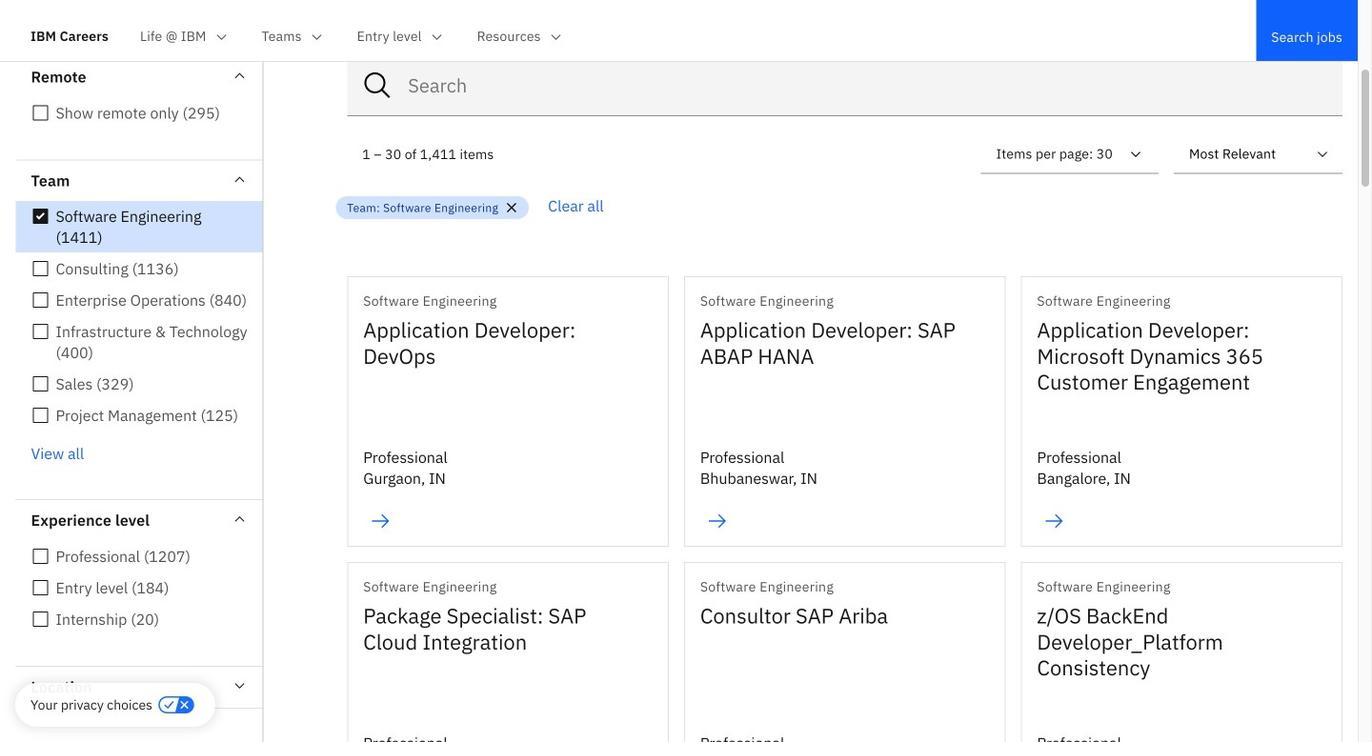 Task type: describe. For each thing, give the bounding box(es) containing it.
your privacy choices element
[[31, 695, 152, 716]]



Task type: vqa. For each thing, say whether or not it's contained in the screenshot.
YOUR PRIVACY CHOICES "element"
yes



